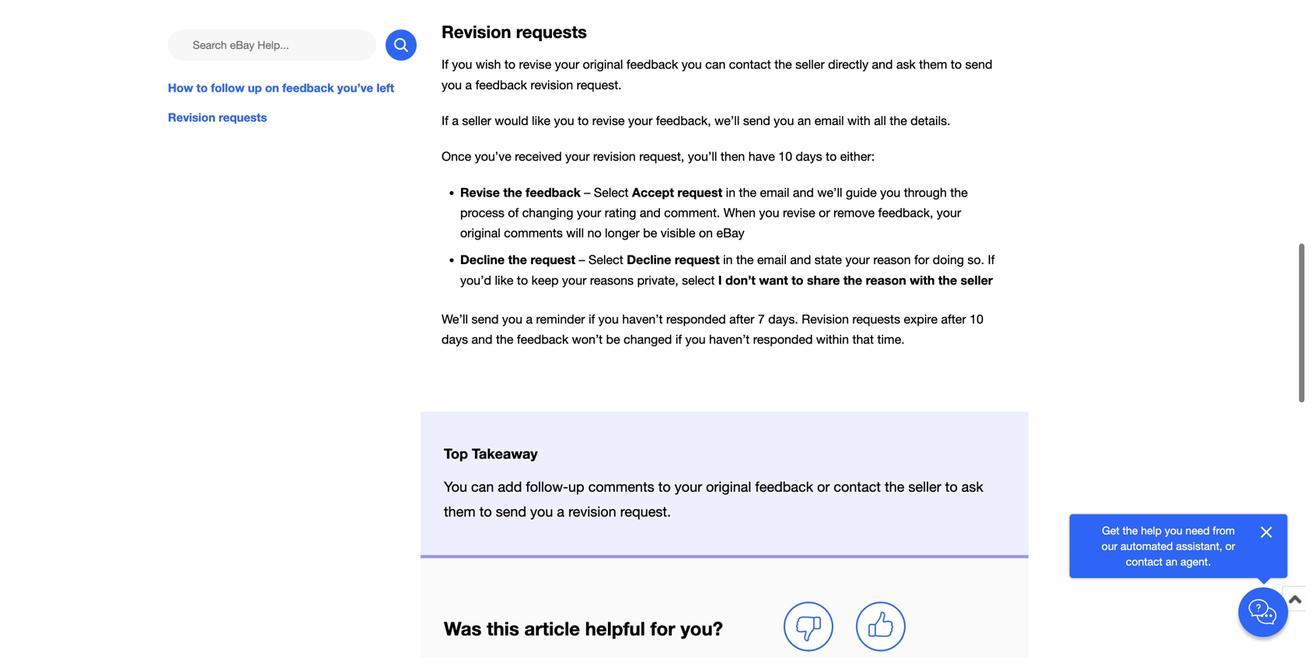 Task type: vqa. For each thing, say whether or not it's contained in the screenshot.
or
yes



Task type: describe. For each thing, give the bounding box(es) containing it.
0 vertical spatial email
[[815, 113, 844, 128]]

request for accept
[[678, 185, 723, 200]]

revise
[[460, 185, 500, 200]]

1 horizontal spatial requests
[[516, 21, 587, 42]]

2 after from the left
[[941, 312, 966, 327]]

send inside we'll send you a reminder if you haven't responded after 7 days. revision requests expire after 10 days and the feedback won't be changed if you haven't responded within that time.
[[472, 312, 499, 327]]

reason for with
[[866, 273, 906, 288]]

0 horizontal spatial up
[[248, 81, 262, 95]]

share
[[807, 273, 840, 288]]

feedback inside you can add follow-up comments to your original feedback or contact the seller to ask them to send you a revision request.
[[755, 479, 813, 495]]

your inside you can add follow-up comments to your original feedback or contact the seller to ask them to send you a revision request.
[[675, 479, 702, 495]]

days.
[[768, 312, 798, 327]]

article
[[525, 618, 580, 640]]

from
[[1213, 524, 1235, 537]]

changing
[[522, 206, 573, 220]]

on inside the in the email and we'll guide you through the process of changing your rating and comment. when you revise or remove feedback, your original comments will no longer be visible on ebay
[[699, 226, 713, 240]]

how
[[168, 81, 193, 95]]

you up if a seller would like you to revise your feedback, we'll send you an email with all the details.
[[682, 57, 702, 72]]

you right the guide
[[880, 185, 901, 200]]

request up keep
[[531, 252, 576, 267]]

get the help you need from our automated assistant, or contact an agent.
[[1102, 524, 1236, 568]]

revision requests link
[[168, 109, 417, 126]]

can inside if you wish to revise your original feedback you can contact the seller directly and ask them to send you a feedback revision request.
[[706, 57, 726, 72]]

and inside if you wish to revise your original feedback you can contact the seller directly and ask them to send you a feedback revision request.
[[872, 57, 893, 72]]

in the email and state your reason for doing so. if you'd like to keep your reasons private, select
[[460, 253, 995, 288]]

revision inside we'll send you a reminder if you haven't responded after 7 days. revision requests expire after 10 days and the feedback won't be changed if you haven't responded within that time.
[[802, 312, 849, 327]]

10 inside we'll send you a reminder if you haven't responded after 7 days. revision requests expire after 10 days and the feedback won't be changed if you haven't responded within that time.
[[970, 312, 984, 327]]

the inside you can add follow-up comments to your original feedback or contact the seller to ask them to send you a revision request.
[[885, 479, 905, 495]]

keep
[[532, 273, 559, 288]]

revision inside revision requests link
[[168, 110, 215, 124]]

remove
[[834, 206, 875, 220]]

state
[[815, 253, 842, 267]]

contact for feedback
[[729, 57, 771, 72]]

agent.
[[1181, 556, 1211, 568]]

left
[[377, 81, 394, 95]]

email for accept request
[[760, 185, 790, 200]]

a inside we'll send you a reminder if you haven't responded after 7 days. revision requests expire after 10 days and the feedback won't be changed if you haven't responded within that time.
[[526, 312, 533, 327]]

2 decline from the left
[[627, 252, 671, 267]]

in for decline request
[[723, 253, 733, 267]]

and left the guide
[[793, 185, 814, 200]]

once you've received your revision request, you'll then have 10 days to either:
[[442, 149, 875, 164]]

if for if a seller would like you to revise your feedback, we'll send you an email with all the details.
[[442, 113, 449, 128]]

process
[[460, 206, 505, 220]]

1 horizontal spatial you've
[[475, 149, 512, 164]]

won't
[[572, 333, 603, 347]]

email for decline request
[[757, 253, 787, 267]]

takeaway
[[472, 446, 538, 462]]

if a seller would like you to revise your feedback, we'll send you an email with all the details.
[[442, 113, 951, 128]]

0 horizontal spatial revision requests
[[168, 110, 267, 124]]

wish
[[476, 57, 501, 72]]

you inside you can add follow-up comments to your original feedback or contact the seller to ask them to send you a revision request.
[[530, 504, 553, 520]]

and down accept
[[640, 206, 661, 220]]

or inside get the help you need from our automated assistant, or contact an agent.
[[1226, 540, 1236, 553]]

visible
[[661, 226, 696, 240]]

to inside how to follow up on feedback you've left link
[[196, 81, 208, 95]]

seller inside if you wish to revise your original feedback you can contact the seller directly and ask them to send you a feedback revision request.
[[796, 57, 825, 72]]

decline the request – select decline request
[[460, 252, 720, 267]]

how to follow up on feedback you've left
[[168, 81, 394, 95]]

you right when
[[759, 206, 780, 220]]

received
[[515, 149, 562, 164]]

you left reminder
[[502, 312, 523, 327]]

want
[[759, 273, 788, 288]]

or inside the in the email and we'll guide you through the process of changing your rating and comment. when you revise or remove feedback, your original comments will no longer be visible on ebay
[[819, 206, 830, 220]]

rating
[[605, 206, 636, 220]]

our
[[1102, 540, 1118, 553]]

0 horizontal spatial for
[[651, 618, 675, 640]]

0 vertical spatial revision
[[442, 21, 511, 42]]

follow
[[211, 81, 245, 95]]

then
[[721, 149, 745, 164]]

0 horizontal spatial an
[[798, 113, 811, 128]]

i don't want to share the reason with the seller
[[718, 273, 993, 288]]

1 horizontal spatial like
[[532, 113, 551, 128]]

private,
[[637, 273, 679, 288]]

was this article helpful for you?
[[444, 618, 723, 640]]

revision inside if you wish to revise your original feedback you can contact the seller directly and ask them to send you a feedback revision request.
[[531, 78, 573, 92]]

you've inside how to follow up on feedback you've left link
[[337, 81, 373, 95]]

original inside you can add follow-up comments to your original feedback or contact the seller to ask them to send you a revision request.
[[706, 479, 751, 495]]

0 vertical spatial if
[[589, 312, 595, 327]]

you right changed
[[686, 333, 706, 347]]

you'll
[[688, 149, 717, 164]]

requests inside we'll send you a reminder if you haven't responded after 7 days. revision requests expire after 10 days and the feedback won't be changed if you haven't responded within that time.
[[853, 312, 901, 327]]

to inside in the email and state your reason for doing so. if you'd like to keep your reasons private, select
[[517, 273, 528, 288]]

you up the have
[[774, 113, 794, 128]]

request. inside you can add follow-up comments to your original feedback or contact the seller to ask them to send you a revision request.
[[620, 504, 671, 520]]

either:
[[840, 149, 875, 164]]

comment.
[[664, 206, 720, 220]]

follow-
[[526, 479, 568, 495]]

assistant,
[[1176, 540, 1223, 553]]

send inside if you wish to revise your original feedback you can contact the seller directly and ask them to send you a feedback revision request.
[[965, 57, 993, 72]]

i
[[718, 273, 722, 288]]

and inside in the email and state your reason for doing so. if you'd like to keep your reasons private, select
[[790, 253, 811, 267]]

0 vertical spatial we'll
[[715, 113, 740, 128]]

that
[[853, 333, 874, 347]]

if for if you wish to revise your original feedback you can contact the seller directly and ask them to send you a feedback revision request.
[[442, 57, 449, 72]]

reason for for
[[874, 253, 911, 267]]

how to follow up on feedback you've left link
[[168, 79, 417, 96]]

0 vertical spatial 10
[[779, 149, 792, 164]]

1 horizontal spatial haven't
[[709, 333, 750, 347]]

1 vertical spatial revision
[[593, 149, 636, 164]]

reminder
[[536, 312, 585, 327]]

7
[[758, 312, 765, 327]]

send inside you can add follow-up comments to your original feedback or contact the seller to ask them to send you a revision request.
[[496, 504, 526, 520]]

1 horizontal spatial days
[[796, 149, 822, 164]]

you can add follow-up comments to your original feedback or contact the seller to ask them to send you a revision request.
[[444, 479, 984, 520]]

1 horizontal spatial revise
[[592, 113, 625, 128]]

you'd
[[460, 273, 491, 288]]

in for accept request
[[726, 185, 736, 200]]

an inside get the help you need from our automated assistant, or contact an agent.
[[1166, 556, 1178, 568]]

can inside you can add follow-up comments to your original feedback or contact the seller to ask them to send you a revision request.
[[471, 479, 494, 495]]

revision inside you can add follow-up comments to your original feedback or contact the seller to ask them to send you a revision request.
[[568, 504, 616, 520]]

no
[[588, 226, 602, 240]]

of
[[508, 206, 519, 220]]

we'll send you a reminder if you haven't responded after 7 days. revision requests expire after 10 days and the feedback won't be changed if you haven't responded within that time.
[[442, 312, 984, 347]]

be inside we'll send you a reminder if you haven't responded after 7 days. revision requests expire after 10 days and the feedback won't be changed if you haven't responded within that time.
[[606, 333, 620, 347]]

reasons
[[590, 273, 634, 288]]

was
[[444, 618, 482, 640]]

for inside in the email and state your reason for doing so. if you'd like to keep your reasons private, select
[[915, 253, 930, 267]]

original inside if you wish to revise your original feedback you can contact the seller directly and ask them to send you a feedback revision request.
[[583, 57, 623, 72]]

request,
[[639, 149, 685, 164]]

0 horizontal spatial feedback,
[[656, 113, 711, 128]]

1 horizontal spatial responded
[[753, 333, 813, 347]]

ebay
[[717, 226, 745, 240]]

top takeaway
[[444, 446, 538, 462]]

add
[[498, 479, 522, 495]]

changed
[[624, 333, 672, 347]]

or inside you can add follow-up comments to your original feedback or contact the seller to ask them to send you a revision request.
[[817, 479, 830, 495]]

have
[[749, 149, 775, 164]]

0 vertical spatial haven't
[[622, 312, 663, 327]]



Task type: locate. For each thing, give the bounding box(es) containing it.
0 vertical spatial on
[[265, 81, 279, 95]]

decline up you'd
[[460, 252, 505, 267]]

don't
[[726, 273, 756, 288]]

0 horizontal spatial after
[[730, 312, 755, 327]]

and down you'd
[[472, 333, 493, 347]]

1 vertical spatial an
[[1166, 556, 1178, 568]]

feedback,
[[656, 113, 711, 128], [878, 206, 933, 220]]

the inside in the email and state your reason for doing so. if you'd like to keep your reasons private, select
[[736, 253, 754, 267]]

details.
[[911, 113, 951, 128]]

0 vertical spatial them
[[919, 57, 948, 72]]

up
[[248, 81, 262, 95], [568, 479, 585, 495]]

0 vertical spatial select
[[594, 185, 629, 200]]

revision requests up wish
[[442, 21, 587, 42]]

ask inside you can add follow-up comments to your original feedback or contact the seller to ask them to send you a revision request.
[[962, 479, 984, 495]]

1 vertical spatial in
[[723, 253, 733, 267]]

0 vertical spatial in
[[726, 185, 736, 200]]

1 vertical spatial requests
[[219, 110, 267, 124]]

0 vertical spatial you've
[[337, 81, 373, 95]]

select
[[594, 185, 629, 200], [589, 253, 623, 267]]

0 horizontal spatial if
[[589, 312, 595, 327]]

like right would
[[532, 113, 551, 128]]

0 horizontal spatial you've
[[337, 81, 373, 95]]

1 vertical spatial select
[[589, 253, 623, 267]]

and right 'directly'
[[872, 57, 893, 72]]

so.
[[968, 253, 985, 267]]

ask for requests
[[897, 57, 916, 72]]

0 vertical spatial revise
[[519, 57, 552, 72]]

1 vertical spatial them
[[444, 504, 476, 520]]

0 horizontal spatial contact
[[729, 57, 771, 72]]

2 horizontal spatial contact
[[1126, 556, 1163, 568]]

0 vertical spatial if
[[442, 57, 449, 72]]

all
[[874, 113, 886, 128]]

you've right "once"
[[475, 149, 512, 164]]

we'll
[[442, 312, 468, 327]]

contact for automated
[[1126, 556, 1163, 568]]

1 horizontal spatial revision requests
[[442, 21, 587, 42]]

1 vertical spatial up
[[568, 479, 585, 495]]

1 horizontal spatial for
[[915, 253, 930, 267]]

select
[[682, 273, 715, 288]]

request.
[[577, 78, 622, 92], [620, 504, 671, 520]]

helpful
[[585, 618, 645, 640]]

1 horizontal spatial ask
[[962, 479, 984, 495]]

– for feedback
[[584, 185, 591, 200]]

you've left left
[[337, 81, 373, 95]]

up right follow
[[248, 81, 262, 95]]

you
[[444, 479, 467, 495]]

0 vertical spatial up
[[248, 81, 262, 95]]

0 horizontal spatial comments
[[504, 226, 563, 240]]

ask inside if you wish to revise your original feedback you can contact the seller directly and ask them to send you a feedback revision request.
[[897, 57, 916, 72]]

we'll
[[715, 113, 740, 128], [818, 185, 843, 200]]

request. inside if you wish to revise your original feedback you can contact the seller directly and ask them to send you a feedback revision request.
[[577, 78, 622, 92]]

original
[[583, 57, 623, 72], [460, 226, 501, 240], [706, 479, 751, 495]]

0 horizontal spatial like
[[495, 273, 514, 288]]

contact
[[729, 57, 771, 72], [834, 479, 881, 495], [1126, 556, 1163, 568]]

2 vertical spatial if
[[988, 253, 995, 267]]

be right longer
[[643, 226, 657, 240]]

days right the have
[[796, 149, 822, 164]]

and
[[872, 57, 893, 72], [793, 185, 814, 200], [640, 206, 661, 220], [790, 253, 811, 267], [472, 333, 493, 347]]

contact inside if you wish to revise your original feedback you can contact the seller directly and ask them to send you a feedback revision request.
[[729, 57, 771, 72]]

them up details.
[[919, 57, 948, 72]]

decline
[[460, 252, 505, 267], [627, 252, 671, 267]]

1 vertical spatial revise
[[592, 113, 625, 128]]

in up when
[[726, 185, 736, 200]]

0 vertical spatial like
[[532, 113, 551, 128]]

help
[[1141, 524, 1162, 537]]

10
[[779, 149, 792, 164], [970, 312, 984, 327]]

0 horizontal spatial can
[[471, 479, 494, 495]]

Search eBay Help... text field
[[168, 30, 376, 61]]

haven't down i
[[709, 333, 750, 347]]

if up "once"
[[442, 113, 449, 128]]

them inside if you wish to revise your original feedback you can contact the seller directly and ask them to send you a feedback revision request.
[[919, 57, 948, 72]]

on inside how to follow up on feedback you've left link
[[265, 81, 279, 95]]

revision
[[442, 21, 511, 42], [168, 110, 215, 124], [802, 312, 849, 327]]

email down the have
[[760, 185, 790, 200]]

email up want
[[757, 253, 787, 267]]

you've
[[337, 81, 373, 95], [475, 149, 512, 164]]

0 vertical spatial ask
[[897, 57, 916, 72]]

with
[[848, 113, 871, 128], [910, 273, 935, 288]]

a inside if you wish to revise your original feedback you can contact the seller directly and ask them to send you a feedback revision request.
[[465, 78, 472, 92]]

in
[[726, 185, 736, 200], [723, 253, 733, 267]]

0 vertical spatial reason
[[874, 253, 911, 267]]

if inside in the email and state your reason for doing so. if you'd like to keep your reasons private, select
[[988, 253, 995, 267]]

in inside in the email and state your reason for doing so. if you'd like to keep your reasons private, select
[[723, 253, 733, 267]]

1 horizontal spatial 10
[[970, 312, 984, 327]]

10 right expire on the top right
[[970, 312, 984, 327]]

1 vertical spatial contact
[[834, 479, 881, 495]]

through
[[904, 185, 947, 200]]

you right the help
[[1165, 524, 1183, 537]]

the inside if you wish to revise your original feedback you can contact the seller directly and ask them to send you a feedback revision request.
[[775, 57, 792, 72]]

with down doing
[[910, 273, 935, 288]]

1 decline from the left
[[460, 252, 505, 267]]

feedback inside we'll send you a reminder if you haven't responded after 7 days. revision requests expire after 10 days and the feedback won't be changed if you haven't responded within that time.
[[517, 333, 569, 347]]

revise
[[519, 57, 552, 72], [592, 113, 625, 128], [783, 206, 815, 220]]

you down "follow-" on the bottom left of page
[[530, 504, 553, 520]]

you right left
[[442, 78, 462, 92]]

1 horizontal spatial if
[[676, 333, 682, 347]]

1 vertical spatial 10
[[970, 312, 984, 327]]

2 vertical spatial requests
[[853, 312, 901, 327]]

and left state
[[790, 253, 811, 267]]

0 horizontal spatial original
[[460, 226, 501, 240]]

the inside get the help you need from our automated assistant, or contact an agent.
[[1123, 524, 1138, 537]]

1 horizontal spatial revision
[[442, 21, 511, 42]]

1 vertical spatial original
[[460, 226, 501, 240]]

if up won't
[[589, 312, 595, 327]]

select up reasons
[[589, 253, 623, 267]]

1 vertical spatial for
[[651, 618, 675, 640]]

contact inside get the help you need from our automated assistant, or contact an agent.
[[1126, 556, 1163, 568]]

– inside decline the request – select decline request
[[579, 253, 585, 267]]

directly
[[828, 57, 869, 72]]

them down you
[[444, 504, 476, 520]]

will
[[566, 226, 584, 240]]

an left agent.
[[1166, 556, 1178, 568]]

email up either:
[[815, 113, 844, 128]]

2 vertical spatial revise
[[783, 206, 815, 220]]

responded down select
[[666, 312, 726, 327]]

once
[[442, 149, 471, 164]]

1 vertical spatial haven't
[[709, 333, 750, 347]]

0 horizontal spatial them
[[444, 504, 476, 520]]

if
[[442, 57, 449, 72], [442, 113, 449, 128], [988, 253, 995, 267]]

1 vertical spatial or
[[817, 479, 830, 495]]

revision up within in the bottom right of the page
[[802, 312, 849, 327]]

if right changed
[[676, 333, 682, 347]]

doing
[[933, 253, 964, 267]]

reason up "i don't want to share the reason with the seller"
[[874, 253, 911, 267]]

like inside in the email and state your reason for doing so. if you'd like to keep your reasons private, select
[[495, 273, 514, 288]]

feedback, down through
[[878, 206, 933, 220]]

1 horizontal spatial up
[[568, 479, 585, 495]]

the inside we'll send you a reminder if you haven't responded after 7 days. revision requests expire after 10 days and the feedback won't be changed if you haven't responded within that time.
[[496, 333, 514, 347]]

after
[[730, 312, 755, 327], [941, 312, 966, 327]]

we'll left the guide
[[818, 185, 843, 200]]

1 horizontal spatial them
[[919, 57, 948, 72]]

email
[[815, 113, 844, 128], [760, 185, 790, 200], [757, 253, 787, 267]]

0 vertical spatial can
[[706, 57, 726, 72]]

1 horizontal spatial can
[[706, 57, 726, 72]]

requests inside revision requests link
[[219, 110, 267, 124]]

revise left remove
[[783, 206, 815, 220]]

email inside in the email and state your reason for doing so. if you'd like to keep your reasons private, select
[[757, 253, 787, 267]]

revise up once you've received your revision request, you'll then have 10 days to either:
[[592, 113, 625, 128]]

select for decline
[[589, 253, 623, 267]]

you
[[452, 57, 472, 72], [682, 57, 702, 72], [442, 78, 462, 92], [554, 113, 574, 128], [774, 113, 794, 128], [880, 185, 901, 200], [759, 206, 780, 220], [502, 312, 523, 327], [599, 312, 619, 327], [686, 333, 706, 347], [530, 504, 553, 520], [1165, 524, 1183, 537]]

0 horizontal spatial responded
[[666, 312, 726, 327]]

feedback, inside the in the email and we'll guide you through the process of changing your rating and comment. when you revise or remove feedback, your original comments will no longer be visible on ebay
[[878, 206, 933, 220]]

we'll inside the in the email and we'll guide you through the process of changing your rating and comment. when you revise or remove feedback, your original comments will no longer be visible on ebay
[[818, 185, 843, 200]]

if left wish
[[442, 57, 449, 72]]

need
[[1186, 524, 1210, 537]]

1 vertical spatial ask
[[962, 479, 984, 495]]

2 vertical spatial contact
[[1126, 556, 1163, 568]]

request up comment.
[[678, 185, 723, 200]]

decline up private,
[[627, 252, 671, 267]]

1 horizontal spatial an
[[1166, 556, 1178, 568]]

if inside if you wish to revise your original feedback you can contact the seller directly and ask them to send you a feedback revision request.
[[442, 57, 449, 72]]

can right you
[[471, 479, 494, 495]]

an
[[798, 113, 811, 128], [1166, 556, 1178, 568]]

them for requests
[[919, 57, 948, 72]]

original inside the in the email and we'll guide you through the process of changing your rating and comment. when you revise or remove feedback, your original comments will no longer be visible on ebay
[[460, 226, 501, 240]]

we'll up then
[[715, 113, 740, 128]]

longer
[[605, 226, 640, 240]]

0 vertical spatial –
[[584, 185, 591, 200]]

for left you?
[[651, 618, 675, 640]]

them for takeaway
[[444, 504, 476, 520]]

revise right wish
[[519, 57, 552, 72]]

– for request
[[579, 253, 585, 267]]

0 horizontal spatial ask
[[897, 57, 916, 72]]

or
[[819, 206, 830, 220], [817, 479, 830, 495], [1226, 540, 1236, 553]]

get the help you need from our automated assistant, or contact an agent. tooltip
[[1095, 523, 1243, 570]]

ask for takeaway
[[962, 479, 984, 495]]

0 vertical spatial with
[[848, 113, 871, 128]]

reason up expire on the top right
[[866, 273, 906, 288]]

for left doing
[[915, 253, 930, 267]]

1 horizontal spatial be
[[643, 226, 657, 240]]

your
[[555, 57, 579, 72], [628, 113, 653, 128], [565, 149, 590, 164], [577, 206, 601, 220], [937, 206, 961, 220], [846, 253, 870, 267], [562, 273, 587, 288], [675, 479, 702, 495]]

0 horizontal spatial days
[[442, 333, 468, 347]]

your inside if you wish to revise your original feedback you can contact the seller directly and ask them to send you a feedback revision request.
[[555, 57, 579, 72]]

select inside decline the request – select decline request
[[589, 253, 623, 267]]

them inside you can add follow-up comments to your original feedback or contact the seller to ask them to send you a revision request.
[[444, 504, 476, 520]]

0 vertical spatial original
[[583, 57, 623, 72]]

seller
[[796, 57, 825, 72], [462, 113, 491, 128], [961, 273, 993, 288], [909, 479, 942, 495]]

in the email and we'll guide you through the process of changing your rating and comment. when you revise or remove feedback, your original comments will no longer be visible on ebay
[[460, 185, 968, 240]]

2 horizontal spatial revise
[[783, 206, 815, 220]]

select up rating
[[594, 185, 629, 200]]

when
[[724, 206, 756, 220]]

email inside the in the email and we'll guide you through the process of changing your rating and comment. when you revise or remove feedback, your original comments will no longer be visible on ebay
[[760, 185, 790, 200]]

1 horizontal spatial contact
[[834, 479, 881, 495]]

– inside revise the feedback – select accept request
[[584, 185, 591, 200]]

1 horizontal spatial decline
[[627, 252, 671, 267]]

comments inside the in the email and we'll guide you through the process of changing your rating and comment. when you revise or remove feedback, your original comments will no longer be visible on ebay
[[504, 226, 563, 240]]

guide
[[846, 185, 877, 200]]

in inside the in the email and we'll guide you through the process of changing your rating and comment. when you revise or remove feedback, your original comments will no longer be visible on ebay
[[726, 185, 736, 200]]

1 vertical spatial on
[[699, 226, 713, 240]]

comments down changing
[[504, 226, 563, 240]]

1 horizontal spatial feedback,
[[878, 206, 933, 220]]

feedback, up you'll
[[656, 113, 711, 128]]

1 vertical spatial we'll
[[818, 185, 843, 200]]

1 vertical spatial request.
[[620, 504, 671, 520]]

after left 7
[[730, 312, 755, 327]]

within
[[816, 333, 849, 347]]

requests
[[516, 21, 587, 42], [219, 110, 267, 124], [853, 312, 901, 327]]

1 vertical spatial can
[[471, 479, 494, 495]]

reason inside in the email and state your reason for doing so. if you'd like to keep your reasons private, select
[[874, 253, 911, 267]]

the
[[775, 57, 792, 72], [890, 113, 907, 128], [503, 185, 522, 200], [739, 185, 757, 200], [950, 185, 968, 200], [508, 252, 527, 267], [736, 253, 754, 267], [844, 273, 862, 288], [938, 273, 957, 288], [496, 333, 514, 347], [885, 479, 905, 495], [1123, 524, 1138, 537]]

revision requests
[[442, 21, 587, 42], [168, 110, 267, 124]]

1 vertical spatial email
[[760, 185, 790, 200]]

be inside the in the email and we'll guide you through the process of changing your rating and comment. when you revise or remove feedback, your original comments will no longer be visible on ebay
[[643, 226, 657, 240]]

a inside you can add follow-up comments to your original feedback or contact the seller to ask them to send you a revision request.
[[557, 504, 565, 520]]

you?
[[681, 618, 723, 640]]

get
[[1102, 524, 1120, 537]]

0 horizontal spatial be
[[606, 333, 620, 347]]

and inside we'll send you a reminder if you haven't responded after 7 days. revision requests expire after 10 days and the feedback won't be changed if you haven't responded within that time.
[[472, 333, 493, 347]]

1 after from the left
[[730, 312, 755, 327]]

1 vertical spatial days
[[442, 333, 468, 347]]

revise the feedback – select accept request
[[460, 185, 726, 200]]

be right won't
[[606, 333, 620, 347]]

contact inside you can add follow-up comments to your original feedback or contact the seller to ask them to send you a revision request.
[[834, 479, 881, 495]]

up right "add" on the left bottom of page
[[568, 479, 585, 495]]

up inside you can add follow-up comments to your original feedback or contact the seller to ask them to send you a revision request.
[[568, 479, 585, 495]]

on down comment.
[[699, 226, 713, 240]]

after right expire on the top right
[[941, 312, 966, 327]]

days down we'll
[[442, 333, 468, 347]]

1 vertical spatial revision requests
[[168, 110, 267, 124]]

1 vertical spatial –
[[579, 253, 585, 267]]

like right you'd
[[495, 273, 514, 288]]

you inside get the help you need from our automated assistant, or contact an agent.
[[1165, 524, 1183, 537]]

2 vertical spatial revision
[[568, 504, 616, 520]]

comments right "follow-" on the bottom left of page
[[588, 479, 655, 495]]

select for accept
[[594, 185, 629, 200]]

to
[[505, 57, 516, 72], [951, 57, 962, 72], [196, 81, 208, 95], [578, 113, 589, 128], [826, 149, 837, 164], [792, 273, 804, 288], [517, 273, 528, 288], [658, 479, 671, 495], [945, 479, 958, 495], [480, 504, 492, 520]]

would
[[495, 113, 529, 128]]

accept
[[632, 185, 674, 200]]

0 horizontal spatial we'll
[[715, 113, 740, 128]]

haven't
[[622, 312, 663, 327], [709, 333, 750, 347]]

– up no
[[584, 185, 591, 200]]

select inside revise the feedback – select accept request
[[594, 185, 629, 200]]

1 vertical spatial reason
[[866, 273, 906, 288]]

this
[[487, 618, 519, 640]]

feedback
[[627, 57, 678, 72], [476, 78, 527, 92], [282, 81, 334, 95], [526, 185, 581, 200], [517, 333, 569, 347], [755, 479, 813, 495]]

if
[[589, 312, 595, 327], [676, 333, 682, 347]]

a
[[465, 78, 472, 92], [452, 113, 459, 128], [526, 312, 533, 327], [557, 504, 565, 520]]

on up revision requests link
[[265, 81, 279, 95]]

0 vertical spatial an
[[798, 113, 811, 128]]

revise inside the in the email and we'll guide you through the process of changing your rating and comment. when you revise or remove feedback, your original comments will no longer be visible on ebay
[[783, 206, 815, 220]]

0 vertical spatial responded
[[666, 312, 726, 327]]

days inside we'll send you a reminder if you haven't responded after 7 days. revision requests expire after 10 days and the feedback won't be changed if you haven't responded within that time.
[[442, 333, 468, 347]]

can
[[706, 57, 726, 72], [471, 479, 494, 495]]

seller inside you can add follow-up comments to your original feedback or contact the seller to ask them to send you a revision request.
[[909, 479, 942, 495]]

2 horizontal spatial original
[[706, 479, 751, 495]]

revision down the how
[[168, 110, 215, 124]]

ask
[[897, 57, 916, 72], [962, 479, 984, 495]]

them
[[919, 57, 948, 72], [444, 504, 476, 520]]

2 horizontal spatial revision
[[802, 312, 849, 327]]

responded down days.
[[753, 333, 813, 347]]

on
[[265, 81, 279, 95], [699, 226, 713, 240]]

top
[[444, 446, 468, 462]]

if you wish to revise your original feedback you can contact the seller directly and ask them to send you a feedback revision request.
[[442, 57, 993, 92]]

if right so.
[[988, 253, 995, 267]]

0 vertical spatial comments
[[504, 226, 563, 240]]

an left all
[[798, 113, 811, 128]]

request up select
[[675, 252, 720, 267]]

0 vertical spatial or
[[819, 206, 830, 220]]

1 horizontal spatial comments
[[588, 479, 655, 495]]

0 vertical spatial days
[[796, 149, 822, 164]]

in up don't
[[723, 253, 733, 267]]

0 vertical spatial request.
[[577, 78, 622, 92]]

you up won't
[[599, 312, 619, 327]]

haven't up changed
[[622, 312, 663, 327]]

0 horizontal spatial 10
[[779, 149, 792, 164]]

expire
[[904, 312, 938, 327]]

automated
[[1121, 540, 1173, 553]]

1 vertical spatial with
[[910, 273, 935, 288]]

can up if a seller would like you to revise your feedback, we'll send you an email with all the details.
[[706, 57, 726, 72]]

revise inside if you wish to revise your original feedback you can contact the seller directly and ask them to send you a feedback revision request.
[[519, 57, 552, 72]]

revision up wish
[[442, 21, 511, 42]]

10 right the have
[[779, 149, 792, 164]]

you left wish
[[452, 57, 472, 72]]

you up received
[[554, 113, 574, 128]]

time.
[[877, 333, 905, 347]]

like
[[532, 113, 551, 128], [495, 273, 514, 288]]

2 vertical spatial original
[[706, 479, 751, 495]]

with left all
[[848, 113, 871, 128]]

1 vertical spatial if
[[676, 333, 682, 347]]

1 horizontal spatial with
[[910, 273, 935, 288]]

0 horizontal spatial revision
[[168, 110, 215, 124]]

comments inside you can add follow-up comments to your original feedback or contact the seller to ask them to send you a revision request.
[[588, 479, 655, 495]]

– down will
[[579, 253, 585, 267]]

reason
[[874, 253, 911, 267], [866, 273, 906, 288]]

revision requests down follow
[[168, 110, 267, 124]]

0 vertical spatial revision requests
[[442, 21, 587, 42]]

request for decline
[[675, 252, 720, 267]]



